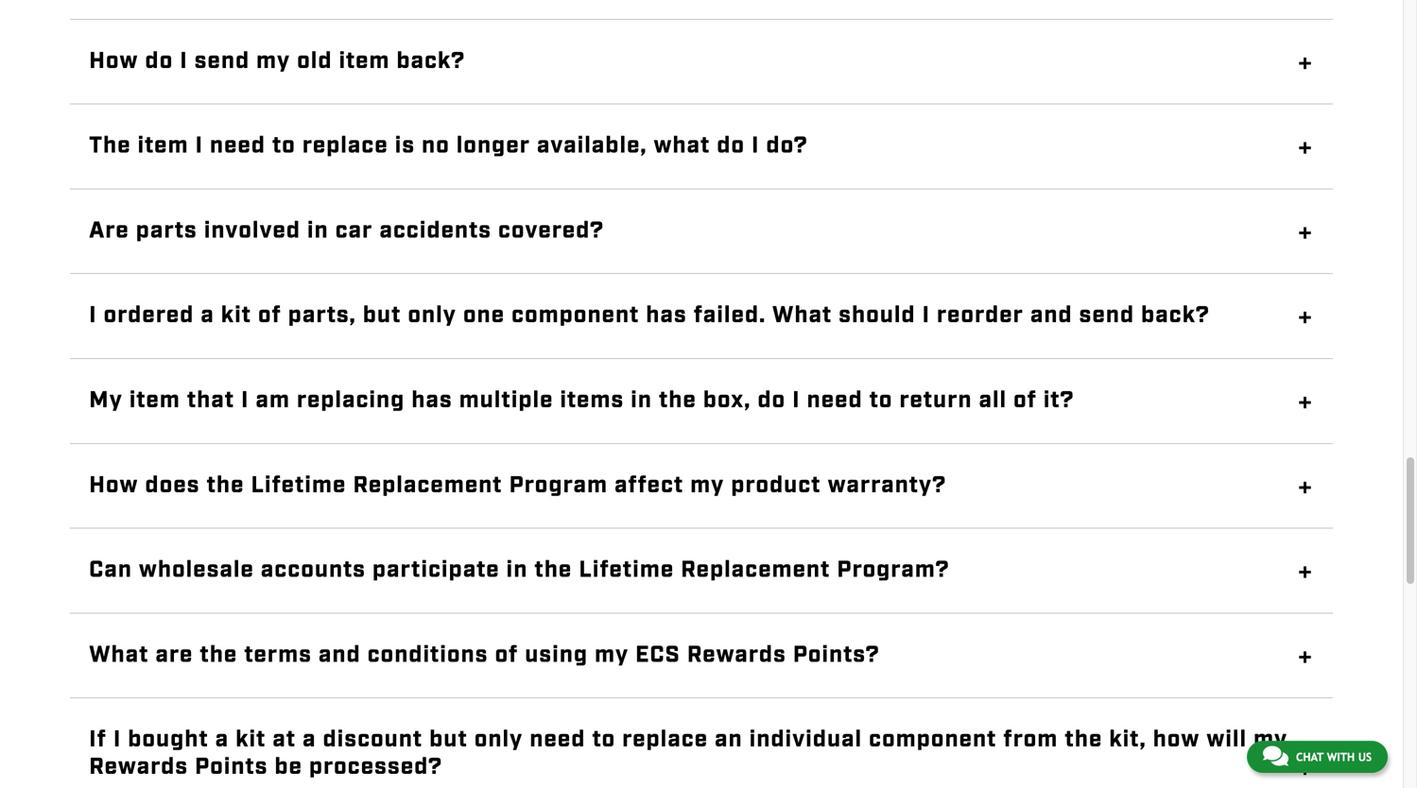 Task type: describe. For each thing, give the bounding box(es) containing it.
warranty?
[[828, 471, 947, 501]]

only inside if i bought a kit at a discount but only need to replace an individual component from the kit, how will my rewards points be processed?
[[475, 725, 523, 756]]

all
[[979, 386, 1007, 416]]

terms
[[244, 641, 312, 671]]

do?
[[766, 131, 808, 161]]

the
[[89, 131, 131, 161]]

1 horizontal spatial and
[[1031, 301, 1073, 331]]

i inside if i bought a kit at a discount but only need to replace an individual component from the kit, how will my rewards points be processed?
[[113, 725, 121, 756]]

car
[[335, 216, 373, 246]]

comments image
[[1263, 745, 1289, 768]]

1 vertical spatial back?
[[1141, 301, 1210, 331]]

0 vertical spatial what
[[773, 301, 832, 331]]

processed?
[[309, 753, 443, 783]]

are
[[156, 641, 193, 671]]

one
[[463, 301, 505, 331]]

1 vertical spatial need
[[807, 386, 863, 416]]

failed.
[[694, 301, 766, 331]]

what are the terms and conditions of using my ecs rewards points?
[[89, 641, 880, 671]]

from
[[1004, 725, 1059, 756]]

longer
[[457, 131, 531, 161]]

1 horizontal spatial do
[[717, 131, 745, 161]]

be
[[275, 753, 303, 783]]

ordered
[[104, 301, 194, 331]]

are
[[89, 216, 129, 246]]

am
[[256, 386, 290, 416]]

old
[[297, 46, 332, 76]]

what
[[654, 131, 711, 161]]

to inside if i bought a kit at a discount but only need to replace an individual component from the kit, how will my rewards points be processed?
[[592, 725, 616, 756]]

rewards inside if i bought a kit at a discount but only need to replace an individual component from the kit, how will my rewards points be processed?
[[89, 753, 188, 783]]

using
[[525, 641, 588, 671]]

points
[[195, 753, 268, 783]]

the right the does
[[207, 471, 244, 501]]

affect
[[615, 471, 684, 501]]

chat
[[1296, 751, 1324, 764]]

i ordered a kit of parts, but only one component has failed.  what should i reorder and send back?
[[89, 301, 1210, 331]]

1 vertical spatial of
[[1014, 386, 1037, 416]]

my inside if i bought a kit at a discount but only need to replace an individual component from the kit, how will my rewards points be processed?
[[1254, 725, 1288, 756]]

reorder
[[937, 301, 1024, 331]]

replacing
[[297, 386, 405, 416]]

program
[[509, 471, 608, 501]]

2 horizontal spatial in
[[631, 386, 652, 416]]

if i bought a kit at a discount but only need to replace an individual component from the kit, how will my rewards points be processed?
[[89, 725, 1288, 783]]

involved
[[204, 216, 301, 246]]

parts
[[136, 216, 198, 246]]

0 vertical spatial of
[[258, 301, 282, 331]]

0 horizontal spatial send
[[195, 46, 250, 76]]

1 horizontal spatial of
[[495, 641, 519, 671]]

should
[[839, 301, 916, 331]]

accidents
[[380, 216, 492, 246]]

us
[[1359, 751, 1372, 764]]

the inside if i bought a kit at a discount but only need to replace an individual component from the kit, how will my rewards points be processed?
[[1065, 725, 1103, 756]]

how do i send my old item back?
[[89, 46, 465, 76]]

available,
[[537, 131, 647, 161]]

how
[[1153, 725, 1200, 756]]

can wholesale accounts participate in the lifetime replacement program?
[[89, 556, 950, 586]]

0 horizontal spatial has
[[412, 386, 453, 416]]

2 horizontal spatial a
[[303, 725, 316, 756]]

0 vertical spatial component
[[512, 301, 640, 331]]

1 horizontal spatial in
[[507, 556, 528, 586]]

the left box,
[[659, 386, 697, 416]]

participate
[[373, 556, 500, 586]]

product
[[731, 471, 821, 501]]

item for am
[[129, 386, 180, 416]]

1 vertical spatial to
[[870, 386, 893, 416]]

1 horizontal spatial send
[[1080, 301, 1135, 331]]



Task type: locate. For each thing, give the bounding box(es) containing it.
need
[[210, 131, 266, 161], [807, 386, 863, 416], [530, 725, 586, 756]]

my right affect
[[691, 471, 725, 501]]

2 horizontal spatial need
[[807, 386, 863, 416]]

no
[[422, 131, 450, 161]]

rewards left points
[[89, 753, 188, 783]]

1 vertical spatial but
[[430, 725, 468, 756]]

a
[[201, 301, 215, 331], [215, 725, 229, 756], [303, 725, 316, 756]]

0 vertical spatial send
[[195, 46, 250, 76]]

what
[[773, 301, 832, 331], [89, 641, 149, 671]]

lifetime down affect
[[579, 556, 674, 586]]

1 vertical spatial send
[[1080, 301, 1135, 331]]

1 horizontal spatial need
[[530, 725, 586, 756]]

0 vertical spatial item
[[339, 46, 390, 76]]

of left "parts,"
[[258, 301, 282, 331]]

rewards right ecs
[[687, 641, 787, 671]]

item right my
[[129, 386, 180, 416]]

2 horizontal spatial of
[[1014, 386, 1037, 416]]

2 vertical spatial need
[[530, 725, 586, 756]]

individual
[[750, 725, 863, 756]]

my left chat on the bottom right of page
[[1254, 725, 1288, 756]]

0 horizontal spatial back?
[[397, 46, 465, 76]]

0 horizontal spatial and
[[319, 641, 361, 671]]

2 horizontal spatial to
[[870, 386, 893, 416]]

replace
[[302, 131, 388, 161], [622, 725, 708, 756]]

rewards
[[687, 641, 787, 671], [89, 753, 188, 783]]

in
[[307, 216, 329, 246], [631, 386, 652, 416], [507, 556, 528, 586]]

0 horizontal spatial to
[[272, 131, 296, 161]]

replace left is
[[302, 131, 388, 161]]

parts,
[[288, 301, 356, 331]]

kit inside if i bought a kit at a discount but only need to replace an individual component from the kit, how will my rewards points be processed?
[[236, 725, 266, 756]]

1 vertical spatial has
[[412, 386, 453, 416]]

the right "are"
[[200, 641, 238, 671]]

chat with us link
[[1247, 741, 1388, 774]]

chat with us
[[1296, 751, 1372, 764]]

it?
[[1044, 386, 1075, 416]]

what left "are"
[[89, 641, 149, 671]]

back?
[[397, 46, 465, 76], [1141, 301, 1210, 331]]

2 vertical spatial do
[[758, 386, 786, 416]]

0 vertical spatial replace
[[302, 131, 388, 161]]

but inside if i bought a kit at a discount but only need to replace an individual component from the kit, how will my rewards points be processed?
[[430, 725, 468, 756]]

at
[[273, 725, 296, 756]]

need inside if i bought a kit at a discount but only need to replace an individual component from the kit, how will my rewards points be processed?
[[530, 725, 586, 756]]

1 vertical spatial what
[[89, 641, 149, 671]]

how left the does
[[89, 471, 139, 501]]

0 horizontal spatial replacement
[[353, 471, 503, 501]]

1 vertical spatial and
[[319, 641, 361, 671]]

0 horizontal spatial replace
[[302, 131, 388, 161]]

1 horizontal spatial rewards
[[687, 641, 787, 671]]

how does the lifetime replacement program affect my product warranty?
[[89, 471, 947, 501]]

1 vertical spatial component
[[869, 725, 997, 756]]

0 horizontal spatial lifetime
[[251, 471, 347, 501]]

1 vertical spatial replacement
[[681, 556, 831, 586]]

has left failed.
[[646, 301, 687, 331]]

the
[[659, 386, 697, 416], [207, 471, 244, 501], [535, 556, 572, 586], [200, 641, 238, 671], [1065, 725, 1103, 756]]

component
[[512, 301, 640, 331], [869, 725, 997, 756]]

0 vertical spatial need
[[210, 131, 266, 161]]

in right items on the left of page
[[631, 386, 652, 416]]

with
[[1327, 751, 1355, 764]]

0 vertical spatial in
[[307, 216, 329, 246]]

0 horizontal spatial do
[[145, 46, 173, 76]]

lifetime up accounts on the bottom left of the page
[[251, 471, 347, 501]]

1 horizontal spatial has
[[646, 301, 687, 331]]

a right ordered
[[201, 301, 215, 331]]

has
[[646, 301, 687, 331], [412, 386, 453, 416]]

are parts involved in car accidents covered?
[[89, 216, 604, 246]]

items
[[560, 386, 624, 416]]

what right failed.
[[773, 301, 832, 331]]

my item that i am replacing has multiple items in the box, do i need to return all of it?
[[89, 386, 1075, 416]]

1 horizontal spatial a
[[215, 725, 229, 756]]

2 how from the top
[[89, 471, 139, 501]]

component inside if i bought a kit at a discount but only need to replace an individual component from the kit, how will my rewards points be processed?
[[869, 725, 997, 756]]

covered?
[[498, 216, 604, 246]]

1 horizontal spatial component
[[869, 725, 997, 756]]

1 horizontal spatial back?
[[1141, 301, 1210, 331]]

0 vertical spatial to
[[272, 131, 296, 161]]

my
[[256, 46, 291, 76], [691, 471, 725, 501], [595, 641, 629, 671], [1254, 725, 1288, 756]]

0 horizontal spatial component
[[512, 301, 640, 331]]

in left car
[[307, 216, 329, 246]]

only
[[408, 301, 457, 331], [475, 725, 523, 756]]

multiple
[[459, 386, 554, 416]]

2 horizontal spatial do
[[758, 386, 786, 416]]

1 vertical spatial do
[[717, 131, 745, 161]]

1 horizontal spatial only
[[475, 725, 523, 756]]

1 vertical spatial kit
[[236, 725, 266, 756]]

only down what are the terms and conditions of using my ecs rewards points? on the bottom of page
[[475, 725, 523, 756]]

2 vertical spatial item
[[129, 386, 180, 416]]

1 horizontal spatial lifetime
[[579, 556, 674, 586]]

wholesale
[[139, 556, 254, 586]]

1 vertical spatial item
[[138, 131, 189, 161]]

my left ecs
[[595, 641, 629, 671]]

replacement up participate
[[353, 471, 503, 501]]

box,
[[703, 386, 751, 416]]

has left multiple
[[412, 386, 453, 416]]

of right all
[[1014, 386, 1037, 416]]

2 vertical spatial in
[[507, 556, 528, 586]]

1 horizontal spatial what
[[773, 301, 832, 331]]

the item i need to replace is no longer available, what do i do?
[[89, 131, 808, 161]]

1 vertical spatial replace
[[622, 725, 708, 756]]

1 vertical spatial only
[[475, 725, 523, 756]]

the left kit,
[[1065, 725, 1103, 756]]

0 vertical spatial and
[[1031, 301, 1073, 331]]

item right the
[[138, 131, 189, 161]]

kit,
[[1110, 725, 1147, 756]]

replace inside if i bought a kit at a discount but only need to replace an individual component from the kit, how will my rewards points be processed?
[[622, 725, 708, 756]]

conditions
[[368, 641, 489, 671]]

replacement down the product
[[681, 556, 831, 586]]

kit
[[221, 301, 252, 331], [236, 725, 266, 756]]

points?
[[793, 641, 880, 671]]

program?
[[837, 556, 950, 586]]

that
[[187, 386, 235, 416]]

1 vertical spatial lifetime
[[579, 556, 674, 586]]

and right reorder
[[1031, 301, 1073, 331]]

will
[[1207, 725, 1247, 756]]

item
[[339, 46, 390, 76], [138, 131, 189, 161], [129, 386, 180, 416]]

0 horizontal spatial but
[[363, 301, 401, 331]]

0 horizontal spatial need
[[210, 131, 266, 161]]

1 vertical spatial rewards
[[89, 753, 188, 783]]

0 horizontal spatial only
[[408, 301, 457, 331]]

is
[[395, 131, 415, 161]]

0 vertical spatial only
[[408, 301, 457, 331]]

kit left the at on the left of page
[[236, 725, 266, 756]]

an
[[715, 725, 743, 756]]

0 vertical spatial but
[[363, 301, 401, 331]]

lifetime
[[251, 471, 347, 501], [579, 556, 674, 586]]

1 how from the top
[[89, 46, 139, 76]]

0 horizontal spatial what
[[89, 641, 149, 671]]

0 vertical spatial rewards
[[687, 641, 787, 671]]

in right participate
[[507, 556, 528, 586]]

0 vertical spatial replacement
[[353, 471, 503, 501]]

0 vertical spatial how
[[89, 46, 139, 76]]

send
[[195, 46, 250, 76], [1080, 301, 1135, 331]]

and right terms
[[319, 641, 361, 671]]

a right the at on the left of page
[[303, 725, 316, 756]]

0 vertical spatial do
[[145, 46, 173, 76]]

a right bought
[[215, 725, 229, 756]]

discount
[[323, 725, 423, 756]]

ecs
[[636, 641, 681, 671]]

but
[[363, 301, 401, 331], [430, 725, 468, 756]]

only left one at the top of page
[[408, 301, 457, 331]]

bought
[[128, 725, 209, 756]]

how for how does the lifetime replacement program affect my product warranty?
[[89, 471, 139, 501]]

my
[[89, 386, 123, 416]]

replace left an
[[622, 725, 708, 756]]

item right old at left top
[[339, 46, 390, 76]]

0 horizontal spatial rewards
[[89, 753, 188, 783]]

but right "parts,"
[[363, 301, 401, 331]]

but right discount
[[430, 725, 468, 756]]

can
[[89, 556, 132, 586]]

0 vertical spatial back?
[[397, 46, 465, 76]]

0 vertical spatial lifetime
[[251, 471, 347, 501]]

and
[[1031, 301, 1073, 331], [319, 641, 361, 671]]

0 horizontal spatial in
[[307, 216, 329, 246]]

of left using
[[495, 641, 519, 671]]

1 vertical spatial how
[[89, 471, 139, 501]]

1 vertical spatial in
[[631, 386, 652, 416]]

2 vertical spatial of
[[495, 641, 519, 671]]

1 horizontal spatial to
[[592, 725, 616, 756]]

does
[[145, 471, 200, 501]]

kit left "parts,"
[[221, 301, 252, 331]]

of
[[258, 301, 282, 331], [1014, 386, 1037, 416], [495, 641, 519, 671]]

item for to
[[138, 131, 189, 161]]

return
[[900, 386, 973, 416]]

0 vertical spatial kit
[[221, 301, 252, 331]]

do
[[145, 46, 173, 76], [717, 131, 745, 161], [758, 386, 786, 416]]

2 vertical spatial to
[[592, 725, 616, 756]]

1 horizontal spatial replacement
[[681, 556, 831, 586]]

how for how do i send my old item back?
[[89, 46, 139, 76]]

how up the
[[89, 46, 139, 76]]

0 horizontal spatial of
[[258, 301, 282, 331]]

accounts
[[261, 556, 366, 586]]

my left old at left top
[[256, 46, 291, 76]]

1 horizontal spatial replace
[[622, 725, 708, 756]]

0 vertical spatial has
[[646, 301, 687, 331]]

replacement
[[353, 471, 503, 501], [681, 556, 831, 586]]

how
[[89, 46, 139, 76], [89, 471, 139, 501]]

to
[[272, 131, 296, 161], [870, 386, 893, 416], [592, 725, 616, 756]]

i
[[180, 46, 188, 76], [195, 131, 203, 161], [752, 131, 760, 161], [89, 301, 97, 331], [923, 301, 931, 331], [241, 386, 249, 416], [793, 386, 801, 416], [113, 725, 121, 756]]

1 horizontal spatial but
[[430, 725, 468, 756]]

0 horizontal spatial a
[[201, 301, 215, 331]]

if
[[89, 725, 107, 756]]

the up using
[[535, 556, 572, 586]]



Task type: vqa. For each thing, say whether or not it's contained in the screenshot.
right in
yes



